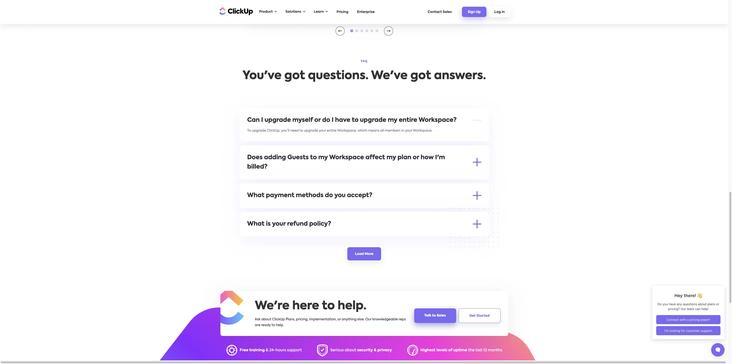Task type: vqa. For each thing, say whether or not it's contained in the screenshot.
the left sprints button
no



Task type: describe. For each thing, give the bounding box(es) containing it.
clickup
[[272, 318, 285, 321]]

2
[[371, 200, 373, 203]]

adding
[[264, 155, 286, 161]]

a inside business plan: receive 10 guest seats for a 1 paid user workspace and 5 guest seats for each additional paid user you invite to your workspace
[[323, 212, 325, 215]]

0 horizontal spatial guests
[[369, 176, 380, 179]]

about for ask
[[262, 318, 272, 321]]

of up any
[[328, 224, 331, 227]]

sales inside button
[[443, 10, 452, 14]]

talk to sales button
[[415, 309, 457, 323]]

reason,
[[330, 233, 342, 236]]

1 horizontal spatial all
[[381, 129, 384, 132]]

be inside we have a 100% satisfaction guarantee. if for any reason, you're not satisfied with your purchase, simply let us know within 30 days and we'll be happy to issue you a full refund.
[[247, 239, 252, 242]]

1 vertical spatial number
[[418, 182, 431, 185]]

0 horizontal spatial in
[[402, 129, 405, 132]]

payment
[[266, 193, 295, 199]]

cards!
[[292, 204, 303, 208]]

guarantee.
[[296, 233, 314, 236]]

0 horizontal spatial unlimited
[[247, 188, 263, 191]]

bank
[[399, 204, 407, 208]]

major
[[271, 204, 281, 208]]

clickup,
[[267, 129, 281, 132]]

danielle t
[[257, 12, 276, 16]]

anything
[[342, 318, 357, 321]]

a inside 'unlimited plan: receive 5 guest seats for a 1 paid user workspace and 2 guest seats for each additional paid user you invite to your workspace'
[[323, 200, 326, 203]]

receives
[[284, 224, 297, 227]]

guests inside guests are intended for users external to your organization, if you add people inside your organization as guests they will be billed as paid users.
[[247, 235, 259, 239]]

started
[[477, 314, 490, 318]]

cannot
[[306, 182, 318, 185]]

guests are intended for users external to your organization, if you add people inside your organization as guests they will be billed as paid users.
[[247, 235, 473, 245]]

uptime
[[454, 349, 468, 353]]

plan: for enterprise
[[275, 224, 283, 227]]

danielle
[[257, 12, 273, 16]]

will
[[440, 235, 446, 239]]

which inside free forever workspaces can have an unlimited number of members and guests at no charge. on the free forever plan, guests have full create and edit permissions, which cannot be modified. workspaces on a paid plan start with a limited number of external guest seats and unlimited read-only guests. the paid plan guest seats are as follows:
[[295, 182, 305, 185]]

myself
[[293, 117, 313, 123]]

workspace,
[[338, 129, 357, 132]]

happy
[[253, 239, 263, 242]]

1 accept from the left
[[254, 204, 266, 208]]

orders
[[327, 204, 338, 208]]

up
[[477, 10, 481, 14]]

ask
[[255, 318, 261, 321]]

you inside we have a 100% satisfaction guarantee. if for any reason, you're not satisfied with your purchase, simply let us know within 30 days and we'll be happy to issue you a full refund.
[[277, 239, 283, 242]]

danielle t image
[[338, 30, 342, 32]]

0 vertical spatial unlimited
[[311, 176, 326, 179]]

does adding guests to my workspace affect my plan or how i'm billed?
[[247, 155, 446, 170]]

to inside does adding guests to my workspace affect my plan or how i'm billed?
[[310, 155, 317, 161]]

solutions
[[286, 10, 301, 13]]

can i upgrade myself or do i have to upgrade my entire workspace?
[[247, 117, 457, 123]]

more
[[365, 253, 374, 256]]

enterprise link
[[355, 8, 378, 16]]

help. inside ask about clickup plans, pricing, implementation, or anything else. our knowledgeable reps are ready to help.
[[276, 324, 284, 327]]

our
[[366, 318, 372, 321]]

if
[[346, 235, 348, 239]]

can
[[247, 117, 260, 123]]

to inside guests are intended for users external to your organization, if you add people inside your organization as guests they will be billed as paid users.
[[311, 235, 314, 239]]

1 i from the left
[[261, 117, 263, 123]]

as right the "billed"
[[461, 235, 465, 239]]

workspace?
[[419, 117, 457, 123]]

0 vertical spatial about
[[313, 253, 323, 257]]

only
[[273, 188, 280, 191]]

be inside free forever workspaces can have an unlimited number of members and guests at no charge. on the free forever plan, guests have full create and edit permissions, which cannot be modified. workspaces on a paid plan start with a limited number of external guest seats and unlimited read-only guests. the paid plan guest seats are as follows:
[[319, 182, 323, 185]]

credit
[[282, 204, 292, 208]]

transfers.
[[408, 204, 423, 208]]

add
[[356, 235, 362, 239]]

contact sales
[[428, 10, 452, 14]]

contact sales button
[[426, 8, 455, 16]]

get
[[470, 314, 476, 318]]

be inside guests are intended for users external to your organization, if you add people inside your organization as guests they will be billed as paid users.
[[446, 235, 451, 239]]

edit
[[267, 182, 273, 185]]

clickup logo image
[[213, 288, 244, 325]]

danielle t link
[[252, 0, 478, 19]]

receive for 5
[[283, 200, 295, 203]]

us
[[425, 233, 428, 236]]

a down satisfaction
[[284, 239, 286, 242]]

1 horizontal spatial in
[[502, 10, 505, 14]]

external inside guests are intended for users external to your organization, if you add people inside your organization as guests they will be billed as paid users.
[[296, 235, 310, 239]]

does
[[247, 155, 263, 161]]

have left an
[[297, 176, 305, 179]]

your inside business plan: receive 10 guest seats for a 1 paid user workspace and 5 guest seats for each additional paid user you invite to your workspace
[[463, 212, 470, 215]]

free forever workspaces can have an unlimited number of members and guests at no charge. on the free forever plan, guests have full create and edit permissions, which cannot be modified. workspaces on a paid plan start with a limited number of external guest seats and unlimited read-only guests. the paid plan guest seats are as follows:
[[247, 176, 477, 191]]

what is your refund policy?
[[247, 221, 332, 227]]

icon of life preserver ring image
[[227, 345, 238, 356]]

security
[[358, 349, 373, 353]]

upgrade up means
[[360, 117, 387, 123]]

levels
[[437, 349, 448, 353]]

are inside free forever workspaces can have an unlimited number of members and guests at no charge. on the free forever plan, guests have full create and edit permissions, which cannot be modified. workspaces on a paid plan start with a limited number of external guest seats and unlimited read-only guests. the paid plan guest seats are as follows:
[[336, 188, 342, 191]]

1 got from the left
[[285, 70, 305, 82]]

knowledgeable
[[373, 318, 398, 321]]

refund.
[[293, 239, 304, 242]]

read-
[[264, 188, 273, 191]]

you've got questions. we've got answers.
[[243, 70, 487, 82]]

plan inside does adding guests to my workspace affect my plan or how i'm billed?
[[398, 155, 412, 161]]

for down what payment methods do you accept?
[[318, 200, 323, 203]]

user down plan,
[[435, 200, 442, 203]]

start
[[386, 182, 394, 185]]

methods
[[296, 193, 324, 199]]

head
[[247, 253, 257, 257]]

1 vertical spatial entire
[[327, 129, 337, 132]]

also
[[378, 204, 385, 208]]

on
[[404, 176, 409, 179]]

we
[[373, 204, 378, 208]]

to inside 'unlimited plan: receive 5 guest seats for a 1 paid user workspace and 2 guest seats for each additional paid user you invite to your workspace'
[[459, 200, 463, 203]]

your inside 'unlimited plan: receive 5 guest seats for a 1 paid user workspace and 2 guest seats for each additional paid user you invite to your workspace'
[[463, 200, 471, 203]]

any
[[323, 233, 330, 236]]

log in
[[495, 10, 505, 14]]

upgrade up clickup,
[[265, 117, 291, 123]]

about for serious
[[345, 349, 357, 353]]

for down start
[[394, 200, 399, 203]]

1 vertical spatial all
[[266, 204, 270, 208]]

get started button
[[459, 309, 501, 323]]

2 & from the left
[[374, 349, 377, 353]]

product
[[259, 10, 273, 13]]

head to this support doc to learn more about guest seats and guest permissions.
[[247, 253, 382, 257]]

external inside free forever workspaces can have an unlimited number of members and guests at no charge. on the free forever plan, guests have full create and edit permissions, which cannot be modified. workspaces on a paid plan start with a limited number of external guest seats and unlimited read-only guests. the paid plan guest seats are as follows:
[[436, 182, 450, 185]]

ask about clickup plans, pricing, implementation, or anything else. our knowledgeable reps are ready to help.
[[255, 318, 406, 327]]

log in link
[[489, 7, 511, 17]]

serious about security & privacy
[[331, 349, 392, 353]]

0 vertical spatial members
[[385, 129, 401, 132]]

0 vertical spatial number
[[327, 176, 340, 179]]

icon of a shield image
[[317, 345, 328, 357]]

free up limited
[[416, 176, 423, 179]]

1 vertical spatial plan
[[378, 182, 385, 185]]

0 vertical spatial which
[[358, 129, 368, 132]]

sales inside button
[[437, 314, 446, 318]]

30
[[450, 233, 454, 236]]

or inside ask about clickup plans, pricing, implementation, or anything else. our knowledgeable reps are ready to help.
[[338, 318, 341, 321]]

user up we accept all major credit cards! for enterprise orders meeting a minimum we also accept bank transfers.
[[337, 200, 344, 203]]

learn button
[[312, 7, 331, 17]]

intended
[[266, 235, 281, 239]]

free for free training & 24-hours support
[[240, 349, 249, 353]]

faq
[[361, 60, 368, 63]]

have up to upgrade clickup, you'll need to upgrade your entire workspace, which means all members in your workspace.
[[335, 117, 351, 123]]

know
[[429, 233, 438, 236]]

1 horizontal spatial entire
[[399, 117, 418, 123]]

0 vertical spatial or
[[315, 117, 321, 123]]

24-
[[270, 349, 276, 353]]

training
[[250, 349, 265, 353]]

answers.
[[435, 70, 487, 82]]

users.
[[247, 241, 257, 245]]

to inside we have a 100% satisfaction guarantee. if for any reason, you're not satisfied with your purchase, simply let us know within 30 days and we'll be happy to issue you a full refund.
[[264, 239, 268, 242]]

you inside 'unlimited plan: receive 5 guest seats for a 1 paid user workspace and 2 guest seats for each additional paid user you invite to your workspace'
[[442, 200, 448, 203]]

2 vertical spatial number
[[314, 224, 327, 227]]

workspace inside does adding guests to my workspace affect my plan or how i'm billed?
[[330, 155, 364, 161]]

here
[[293, 301, 320, 312]]

implementation,
[[310, 318, 337, 321]]

danielle t image
[[387, 30, 391, 32]]

business inside business plan: receive 10 guest seats for a 1 paid user workspace and 5 guest seats for each additional paid user you invite to your workspace
[[257, 212, 271, 215]]

days
[[455, 233, 463, 236]]

to inside business plan: receive 10 guest seats for a 1 paid user workspace and 5 guest seats for each additional paid user you invite to your workspace
[[459, 212, 462, 215]]

2 vertical spatial plan
[[309, 188, 316, 191]]

of right limited
[[432, 182, 435, 185]]



Task type: locate. For each thing, give the bounding box(es) containing it.
0 horizontal spatial about
[[262, 318, 272, 321]]

load
[[355, 253, 364, 256]]

of right 'levels' at the bottom right
[[449, 349, 453, 353]]

entire up workspace.
[[399, 117, 418, 123]]

more
[[304, 253, 313, 257]]

and inside 'unlimited plan: receive 5 guest seats for a 1 paid user workspace and 2 guest seats for each additional paid user you invite to your workspace'
[[364, 200, 371, 203]]

1 vertical spatial are
[[260, 235, 265, 239]]

for left "users"
[[282, 235, 286, 239]]

with down charge.
[[395, 182, 402, 185]]

guests
[[288, 155, 309, 161], [247, 235, 259, 239]]

as up not
[[352, 224, 356, 227]]

1 horizontal spatial guests
[[288, 155, 309, 161]]

or inside does adding guests to my workspace affect my plan or how i'm billed?
[[413, 155, 420, 161]]

1 horizontal spatial workspaces
[[340, 182, 360, 185]]

need
[[291, 129, 299, 132]]

1 vertical spatial workspaces
[[340, 182, 360, 185]]

billed?
[[247, 164, 268, 170]]

issue
[[268, 239, 276, 242]]

to upgrade clickup, you'll need to upgrade your entire workspace, which means all members in your workspace.
[[247, 129, 433, 132]]

a left 100%
[[263, 233, 265, 236]]

enterprise plan: receives the same number of guest seats as the business plan, with advanced permissions options
[[257, 224, 445, 227]]

enterprise
[[357, 10, 375, 14], [310, 204, 326, 208], [257, 224, 274, 227]]

plan: down major
[[272, 212, 280, 215]]

5 down we
[[371, 212, 373, 215]]

1 vertical spatial business
[[363, 224, 377, 227]]

free up the create
[[247, 176, 255, 179]]

0 horizontal spatial help.
[[276, 324, 284, 327]]

support
[[268, 253, 282, 257]]

be right cannot
[[319, 182, 323, 185]]

the left same
[[298, 224, 304, 227]]

what up unlimited
[[247, 193, 265, 199]]

as inside free forever workspaces can have an unlimited number of members and guests at no charge. on the free forever plan, guests have full create and edit permissions, which cannot be modified. workspaces on a paid plan start with a limited number of external guest seats and unlimited read-only guests. the paid plan guest seats are as follows:
[[343, 188, 347, 191]]

hours
[[276, 349, 286, 353]]

with inside free forever workspaces can have an unlimited number of members and guests at no charge. on the free forever plan, guests have full create and edit permissions, which cannot be modified. workspaces on a paid plan start with a limited number of external guest seats and unlimited read-only guests. the paid plan guest seats are as follows:
[[395, 182, 402, 185]]

or left anything
[[338, 318, 341, 321]]

doc
[[283, 253, 289, 257]]

&
[[266, 349, 269, 353], [374, 349, 377, 353]]

2 vertical spatial with
[[375, 233, 383, 236]]

business up is
[[257, 212, 271, 215]]

1 vertical spatial members
[[345, 176, 361, 179]]

we're
[[255, 301, 290, 312]]

1 up orders
[[327, 200, 328, 203]]

plan: for unlimited
[[274, 200, 282, 203]]

enterprise for enterprise
[[357, 10, 375, 14]]

pricing link
[[335, 8, 351, 16]]

user down we accept all major credit cards! for enterprise orders meeting a minimum we also accept bank transfers.
[[337, 212, 343, 215]]

1 vertical spatial external
[[296, 235, 310, 239]]

2 horizontal spatial with
[[395, 182, 402, 185]]

guests inside guests are intended for users external to your organization, if you add people inside your organization as guests they will be billed as paid users.
[[421, 235, 431, 239]]

1 vertical spatial sales
[[437, 314, 446, 318]]

else.
[[358, 318, 365, 321]]

for inside we have a 100% satisfaction guarantee. if for any reason, you're not satisfied with your purchase, simply let us know within 30 days and we'll be happy to issue you a full refund.
[[318, 233, 323, 236]]

2 vertical spatial are
[[255, 324, 261, 327]]

0 vertical spatial do
[[323, 117, 331, 123]]

1 horizontal spatial full
[[467, 176, 472, 179]]

sales right talk
[[437, 314, 446, 318]]

all right means
[[381, 129, 384, 132]]

clickup image
[[218, 6, 253, 15]]

unlimited up cannot
[[311, 176, 326, 179]]

accept right the also
[[386, 204, 398, 208]]

1 vertical spatial additional
[[408, 212, 425, 215]]

advanced
[[394, 224, 411, 227]]

2 got from the left
[[411, 70, 432, 82]]

have inside we have a 100% satisfaction guarantee. if for any reason, you're not satisfied with your purchase, simply let us know within 30 days and we'll be happy to issue you a full refund.
[[254, 233, 262, 236]]

invite inside 'unlimited plan: receive 5 guest seats for a 1 paid user workspace and 2 guest seats for each additional paid user you invite to your workspace'
[[449, 200, 458, 203]]

and inside business plan: receive 10 guest seats for a 1 paid user workspace and 5 guest seats for each additional paid user you invite to your workspace
[[364, 212, 370, 215]]

we for what payment methods do you accept?
[[247, 204, 253, 208]]

receive
[[283, 200, 295, 203], [281, 212, 293, 215]]

0 horizontal spatial workspaces
[[269, 176, 289, 179]]

what for what payment methods do you accept?
[[247, 193, 265, 199]]

1 vertical spatial each
[[399, 212, 407, 215]]

1 horizontal spatial i
[[332, 117, 334, 123]]

1 horizontal spatial enterprise
[[310, 204, 326, 208]]

options
[[432, 224, 445, 227]]

guest
[[450, 182, 460, 185], [317, 188, 326, 191], [298, 200, 308, 203], [374, 200, 383, 203], [298, 212, 307, 215], [374, 212, 383, 215], [332, 224, 341, 227], [324, 253, 334, 257], [351, 253, 361, 257]]

refund
[[287, 221, 308, 227]]

with right plan,
[[386, 224, 393, 227]]

with
[[395, 182, 402, 185], [386, 224, 393, 227], [375, 233, 383, 236]]

external down plan,
[[436, 182, 450, 185]]

about right serious
[[345, 349, 357, 353]]

we up "users."
[[247, 233, 253, 236]]

plan: for business
[[272, 212, 280, 215]]

to inside button
[[433, 314, 436, 318]]

full
[[467, 176, 472, 179], [287, 239, 292, 242]]

enterprise right the for
[[310, 204, 326, 208]]

be right the will
[[446, 235, 451, 239]]

what payment methods do you accept?
[[247, 193, 373, 199]]

or
[[315, 117, 321, 123], [413, 155, 420, 161], [338, 318, 341, 321]]

receive inside business plan: receive 10 guest seats for a 1 paid user workspace and 5 guest seats for each additional paid user you invite to your workspace
[[281, 212, 293, 215]]

guests up happy
[[247, 235, 259, 239]]

of down does adding guests to my workspace affect my plan or how i'm billed?
[[341, 176, 344, 179]]

1 forever from the left
[[255, 176, 268, 179]]

additional up transfers.
[[409, 200, 426, 203]]

be left happy
[[247, 239, 252, 242]]

number
[[327, 176, 340, 179], [418, 182, 431, 185], [314, 224, 327, 227]]

1 vertical spatial about
[[262, 318, 272, 321]]

2 accept from the left
[[386, 204, 398, 208]]

and
[[362, 176, 368, 179], [259, 182, 266, 185], [470, 182, 477, 185], [364, 200, 371, 203], [364, 212, 370, 215], [463, 233, 470, 236], [344, 253, 351, 257]]

guests inside does adding guests to my workspace affect my plan or how i'm billed?
[[288, 155, 309, 161]]

0 vertical spatial in
[[502, 10, 505, 14]]

2 i from the left
[[332, 117, 334, 123]]

guests up can
[[288, 155, 309, 161]]

workspaces up permissions, in the left of the page
[[269, 176, 289, 179]]

what left is
[[247, 221, 265, 227]]

0 vertical spatial invite
[[449, 200, 458, 203]]

business
[[257, 212, 271, 215], [363, 224, 377, 227]]

accept down unlimited
[[254, 204, 266, 208]]

0 vertical spatial workspaces
[[269, 176, 289, 179]]

2 we from the top
[[247, 233, 253, 236]]

about right more
[[313, 253, 323, 257]]

members
[[385, 129, 401, 132], [345, 176, 361, 179]]

product button
[[257, 7, 280, 17]]

modified.
[[324, 182, 339, 185]]

plan
[[398, 155, 412, 161], [378, 182, 385, 185], [309, 188, 316, 191]]

for up advanced on the bottom right
[[393, 212, 398, 215]]

1 what from the top
[[247, 193, 265, 199]]

1 for 5
[[327, 200, 328, 203]]

guests right plan,
[[446, 176, 457, 179]]

1 for 10
[[326, 212, 327, 215]]

1 horizontal spatial &
[[374, 349, 377, 353]]

each for 5
[[399, 212, 407, 215]]

1 horizontal spatial accept
[[386, 204, 398, 208]]

workspaces up follows:
[[340, 182, 360, 185]]

1 vertical spatial plan:
[[272, 212, 280, 215]]

2 vertical spatial plan:
[[275, 224, 283, 227]]

inside
[[376, 235, 385, 239]]

0 horizontal spatial external
[[296, 235, 310, 239]]

and inside we have a 100% satisfaction guarantee. if for any reason, you're not satisfied with your purchase, simply let us know within 30 days and we'll be happy to issue you a full refund.
[[463, 233, 470, 236]]

a right on
[[366, 182, 368, 185]]

about up ready
[[262, 318, 272, 321]]

1 horizontal spatial which
[[358, 129, 368, 132]]

help. down clickup
[[276, 324, 284, 327]]

1 vertical spatial invite
[[449, 212, 458, 215]]

with for advanced
[[386, 224, 393, 227]]

plan: inside business plan: receive 10 guest seats for a 1 paid user workspace and 5 guest seats for each additional paid user you invite to your workspace
[[272, 212, 280, 215]]

1 horizontal spatial guests
[[421, 235, 431, 239]]

additional for 2
[[409, 200, 426, 203]]

additional inside business plan: receive 10 guest seats for a 1 paid user workspace and 5 guest seats for each additional paid user you invite to your workspace
[[408, 212, 425, 215]]

2 forever from the left
[[424, 176, 436, 179]]

0 vertical spatial we
[[247, 204, 253, 208]]

0 vertical spatial 1
[[327, 200, 328, 203]]

help. up anything
[[338, 301, 367, 312]]

invite for unlimited plan: receive 5 guest seats for a 1 paid user workspace and 2 guest seats for each additional paid user you invite to your workspace
[[449, 200, 458, 203]]

affect
[[366, 155, 386, 161]]

unlimited
[[311, 176, 326, 179], [247, 188, 263, 191]]

0 vertical spatial be
[[319, 182, 323, 185]]

learn
[[294, 253, 303, 257]]

have right plan,
[[458, 176, 466, 179]]

1 horizontal spatial business
[[363, 224, 377, 227]]

1 horizontal spatial or
[[338, 318, 341, 321]]

100%
[[266, 233, 275, 236]]

1 horizontal spatial 5
[[371, 212, 373, 215]]

receive down credit
[[281, 212, 293, 215]]

are inside guests are intended for users external to your organization, if you add people inside your organization as guests they will be billed as paid users.
[[260, 235, 265, 239]]

with down plan,
[[375, 233, 383, 236]]

which up the
[[295, 182, 305, 185]]

plan down at
[[378, 182, 385, 185]]

we inside we have a 100% satisfaction guarantee. if for any reason, you're not satisfied with your purchase, simply let us know within 30 days and we'll be happy to issue you a full refund.
[[247, 233, 253, 236]]

full inside free forever workspaces can have an unlimited number of members and guests at no charge. on the free forever plan, guests have full create and edit permissions, which cannot be modified. workspaces on a paid plan start with a limited number of external guest seats and unlimited read-only guests. the paid plan guest seats are as follows:
[[467, 176, 472, 179]]

are inside ask about clickup plans, pricing, implementation, or anything else. our knowledgeable reps are ready to help.
[[255, 324, 261, 327]]

can
[[290, 176, 296, 179]]

receive for 10
[[281, 212, 293, 215]]

0 horizontal spatial i
[[261, 117, 263, 123]]

t
[[273, 12, 276, 16]]

we're here to help.
[[255, 301, 367, 312]]

2 vertical spatial or
[[338, 318, 341, 321]]

1
[[327, 200, 328, 203], [326, 212, 327, 215]]

an
[[306, 176, 310, 179]]

forever left plan,
[[424, 176, 436, 179]]

0 vertical spatial sales
[[443, 10, 452, 14]]

pricing,
[[296, 318, 309, 321]]

my
[[388, 117, 398, 123], [319, 155, 328, 161], [387, 155, 397, 161]]

all down unlimited
[[266, 204, 270, 208]]

icon of an odometer image
[[408, 345, 419, 356]]

free training & 24-hours support
[[240, 349, 302, 353]]

what for what is your refund policy?
[[247, 221, 265, 227]]

the up not
[[356, 224, 362, 227]]

0 horizontal spatial forever
[[255, 176, 268, 179]]

plan: inside 'unlimited plan: receive 5 guest seats for a 1 paid user workspace and 2 guest seats for each additional paid user you invite to your workspace'
[[274, 200, 282, 203]]

accept?
[[347, 193, 373, 199]]

plan,
[[377, 224, 385, 227]]

as left follows:
[[343, 188, 347, 191]]

1 vertical spatial which
[[295, 182, 305, 185]]

a down on
[[403, 182, 405, 185]]

log
[[495, 10, 501, 14]]

0 vertical spatial help.
[[338, 301, 367, 312]]

0 vertical spatial plan
[[398, 155, 412, 161]]

about inside ask about clickup plans, pricing, implementation, or anything else. our knowledgeable reps are ready to help.
[[262, 318, 272, 321]]

satisfied
[[361, 233, 375, 236]]

invite for business plan: receive 10 guest seats for a 1 paid user workspace and 5 guest seats for each additional paid user you invite to your workspace
[[449, 212, 458, 215]]

same
[[304, 224, 313, 227]]

have up happy
[[254, 233, 262, 236]]

members inside free forever workspaces can have an unlimited number of members and guests at no charge. on the free forever plan, guests have full create and edit permissions, which cannot be modified. workspaces on a paid plan start with a limited number of external guest seats and unlimited read-only guests. the paid plan guest seats are as follows:
[[345, 176, 361, 179]]

i right can
[[261, 117, 263, 123]]

each up bank
[[399, 200, 408, 203]]

1 horizontal spatial external
[[436, 182, 450, 185]]

number right limited
[[418, 182, 431, 185]]

we for what is your refund policy?
[[247, 233, 253, 236]]

no
[[385, 176, 389, 179]]

12
[[484, 349, 487, 353]]

0 horizontal spatial be
[[247, 239, 252, 242]]

1 & from the left
[[266, 349, 269, 353]]

which
[[358, 129, 368, 132], [295, 182, 305, 185]]

0 horizontal spatial &
[[266, 349, 269, 353]]

which left means
[[358, 129, 368, 132]]

1 vertical spatial full
[[287, 239, 292, 242]]

enterprise up the testimonial navigation navigation
[[357, 10, 375, 14]]

you're
[[343, 233, 353, 236]]

each inside 'unlimited plan: receive 5 guest seats for a 1 paid user workspace and 2 guest seats for each additional paid user you invite to your workspace'
[[399, 200, 408, 203]]

paid
[[369, 182, 377, 185], [300, 188, 308, 191], [329, 200, 336, 203], [426, 200, 434, 203], [328, 212, 336, 215], [426, 212, 434, 215], [466, 235, 473, 239]]

highest levels of uptime link
[[421, 349, 468, 353]]

entire left workspace,
[[327, 129, 337, 132]]

5 inside 'unlimited plan: receive 5 guest seats for a 1 paid user workspace and 2 guest seats for each additional paid user you invite to your workspace'
[[296, 200, 297, 203]]

to inside ask about clickup plans, pricing, implementation, or anything else. our knowledgeable reps are ready to help.
[[272, 324, 275, 327]]

1 horizontal spatial unlimited
[[311, 176, 326, 179]]

you inside guests are intended for users external to your organization, if you add people inside your organization as guests they will be billed as paid users.
[[349, 235, 355, 239]]

0 horizontal spatial members
[[345, 176, 361, 179]]

create
[[247, 182, 258, 185]]

receive inside 'unlimited plan: receive 5 guest seats for a 1 paid user workspace and 2 guest seats for each additional paid user you invite to your workspace'
[[283, 200, 295, 203]]

free right icon of life preserver ring
[[240, 349, 249, 353]]

sign up
[[468, 10, 481, 14]]

people
[[363, 235, 375, 239]]

0 horizontal spatial with
[[375, 233, 383, 236]]

the inside free forever workspaces can have an unlimited number of members and guests at no charge. on the free forever plan, guests have full create and edit permissions, which cannot be modified. workspaces on a paid plan start with a limited number of external guest seats and unlimited read-only guests. the paid plan guest seats are as follows:
[[409, 176, 415, 179]]

1 horizontal spatial members
[[385, 129, 401, 132]]

as
[[343, 188, 347, 191], [352, 224, 356, 227], [416, 235, 420, 239], [461, 235, 465, 239]]

2 horizontal spatial plan
[[398, 155, 412, 161]]

1 vertical spatial guests
[[247, 235, 259, 239]]

each for 2
[[399, 200, 408, 203]]

business up satisfied
[[363, 224, 377, 227]]

2 vertical spatial be
[[247, 239, 252, 242]]

plan down cannot
[[309, 188, 316, 191]]

additional down transfers.
[[408, 212, 425, 215]]

seats
[[460, 182, 469, 185], [327, 188, 336, 191], [308, 200, 317, 203], [384, 200, 393, 203], [308, 212, 317, 215], [384, 212, 393, 215], [342, 224, 351, 227], [334, 253, 343, 257]]

a right the meeting
[[353, 204, 356, 208]]

not
[[354, 233, 360, 236]]

0 vertical spatial are
[[336, 188, 342, 191]]

0 vertical spatial all
[[381, 129, 384, 132]]

2 vertical spatial enterprise
[[257, 224, 274, 227]]

1 horizontal spatial forever
[[424, 176, 436, 179]]

unlimited down the create
[[247, 188, 263, 191]]

you'll
[[281, 129, 290, 132]]

0 vertical spatial external
[[436, 182, 450, 185]]

0 vertical spatial 5
[[296, 200, 297, 203]]

0 vertical spatial entire
[[399, 117, 418, 123]]

with inside we have a 100% satisfaction guarantee. if for any reason, you're not satisfied with your purchase, simply let us know within 30 days and we'll be happy to issue you a full refund.
[[375, 233, 383, 236]]

entire
[[399, 117, 418, 123], [327, 129, 337, 132]]

enterprise for enterprise plan: receives the same number of guest seats as the business plan, with advanced permissions options
[[257, 224, 274, 227]]

1 vertical spatial be
[[446, 235, 451, 239]]

the left last at the bottom of page
[[469, 349, 475, 353]]

1 inside 'unlimited plan: receive 5 guest seats for a 1 paid user workspace and 2 guest seats for each additional paid user you invite to your workspace'
[[327, 200, 328, 203]]

& left privacy
[[374, 349, 377, 353]]

10
[[293, 212, 297, 215]]

meeting
[[339, 204, 353, 208]]

1 horizontal spatial help.
[[338, 301, 367, 312]]

2 vertical spatial about
[[345, 349, 357, 353]]

accept
[[254, 204, 266, 208], [386, 204, 398, 208]]

1 we from the top
[[247, 204, 253, 208]]

0 vertical spatial what
[[247, 193, 265, 199]]

for up "policy?"
[[318, 212, 322, 215]]

a
[[366, 182, 368, 185], [403, 182, 405, 185], [323, 200, 326, 203], [353, 204, 356, 208], [323, 212, 325, 215], [263, 233, 265, 236], [284, 239, 286, 242]]

we've
[[371, 70, 408, 82]]

0 horizontal spatial guests
[[247, 235, 259, 239]]

in right log
[[502, 10, 505, 14]]

last
[[476, 349, 483, 353]]

2 horizontal spatial about
[[345, 349, 357, 353]]

members right means
[[385, 129, 401, 132]]

your inside we have a 100% satisfaction guarantee. if for any reason, you're not satisfied with your purchase, simply let us know within 30 days and we'll be happy to issue you a full refund.
[[383, 233, 391, 236]]

you inside business plan: receive 10 guest seats for a 1 paid user workspace and 5 guest seats for each additional paid user you invite to your workspace
[[442, 212, 448, 215]]

1 vertical spatial in
[[402, 129, 405, 132]]

2 horizontal spatial guests
[[446, 176, 457, 179]]

permissions.
[[361, 253, 382, 257]]

2 horizontal spatial be
[[446, 235, 451, 239]]

members up follows:
[[345, 176, 361, 179]]

questions.
[[308, 70, 369, 82]]

1 horizontal spatial with
[[386, 224, 393, 227]]

1 vertical spatial do
[[325, 193, 333, 199]]

0 horizontal spatial which
[[295, 182, 305, 185]]

forever up edit
[[255, 176, 268, 179]]

number up modified. on the left of the page
[[327, 176, 340, 179]]

upgrade right to on the top of the page
[[252, 129, 266, 132]]

with for your
[[375, 233, 383, 236]]

additional for 5
[[408, 212, 425, 215]]

1 vertical spatial or
[[413, 155, 420, 161]]

0 vertical spatial enterprise
[[357, 10, 375, 14]]

1 vertical spatial we
[[247, 233, 253, 236]]

number up the if
[[314, 224, 327, 227]]

upgrade down myself
[[304, 129, 319, 132]]

simply
[[408, 233, 419, 236]]

paid inside guests are intended for users external to your organization, if you add people inside your organization as guests they will be billed as paid users.
[[466, 235, 473, 239]]

0 horizontal spatial got
[[285, 70, 305, 82]]

1 horizontal spatial about
[[313, 253, 323, 257]]

forever
[[255, 176, 268, 179], [424, 176, 436, 179]]

2 horizontal spatial or
[[413, 155, 420, 161]]

are down ask
[[255, 324, 261, 327]]

invite inside business plan: receive 10 guest seats for a 1 paid user workspace and 5 guest seats for each additional paid user you invite to your workspace
[[449, 212, 458, 215]]

charge.
[[390, 176, 403, 179]]

as left the let
[[416, 235, 420, 239]]

0 vertical spatial each
[[399, 200, 408, 203]]

2 horizontal spatial enterprise
[[357, 10, 375, 14]]

full inside we have a 100% satisfaction guarantee. if for any reason, you're not satisfied with your purchase, simply let us know within 30 days and we'll be happy to issue you a full refund.
[[287, 239, 292, 242]]

support
[[287, 349, 302, 353]]

additional inside 'unlimited plan: receive 5 guest seats for a 1 paid user workspace and 2 guest seats for each additional paid user you invite to your workspace'
[[409, 200, 426, 203]]

what
[[247, 193, 265, 199], [247, 221, 265, 227]]

talk
[[425, 314, 432, 318]]

external up refund.
[[296, 235, 310, 239]]

for inside guests are intended for users external to your organization, if you add people inside your organization as guests they will be billed as paid users.
[[282, 235, 286, 239]]

do up to upgrade clickup, you'll need to upgrade your entire workspace, which means all members in your workspace.
[[323, 117, 331, 123]]

1 vertical spatial help.
[[276, 324, 284, 327]]

user up options
[[434, 212, 441, 215]]

testimonial navigation navigation
[[351, 30, 379, 32]]

& left 24-
[[266, 349, 269, 353]]

1 vertical spatial with
[[386, 224, 393, 227]]

0 vertical spatial business
[[257, 212, 271, 215]]

0 horizontal spatial entire
[[327, 129, 337, 132]]

do up orders
[[325, 193, 333, 199]]

satisfaction
[[275, 233, 295, 236]]

guests left at
[[369, 176, 380, 179]]

each down bank
[[399, 212, 407, 215]]

1 vertical spatial what
[[247, 221, 265, 227]]

for right the if
[[318, 233, 323, 236]]

plan: up major
[[274, 200, 282, 203]]

0 vertical spatial full
[[467, 176, 472, 179]]

5 inside business plan: receive 10 guest seats for a 1 paid user workspace and 5 guest seats for each additional paid user you invite to your workspace
[[371, 212, 373, 215]]

0 vertical spatial plan:
[[274, 200, 282, 203]]

guests.
[[281, 188, 293, 191]]

we'll
[[471, 233, 478, 236]]

1 inside business plan: receive 10 guest seats for a 1 paid user workspace and 5 guest seats for each additional paid user you invite to your workspace
[[326, 212, 327, 215]]

enterprise up 100%
[[257, 224, 274, 227]]

2 what from the top
[[247, 221, 265, 227]]

the right on
[[409, 176, 415, 179]]

0 horizontal spatial or
[[315, 117, 321, 123]]

each inside business plan: receive 10 guest seats for a 1 paid user workspace and 5 guest seats for each additional paid user you invite to your workspace
[[399, 212, 407, 215]]

1 down orders
[[326, 212, 327, 215]]

free for free forever workspaces can have an unlimited number of members and guests at no charge. on the free forever plan, guests have full create and edit permissions, which cannot be modified. workspaces on a paid plan start with a limited number of external guest seats and unlimited read-only guests. the paid plan guest seats are as follows:
[[247, 176, 255, 179]]



